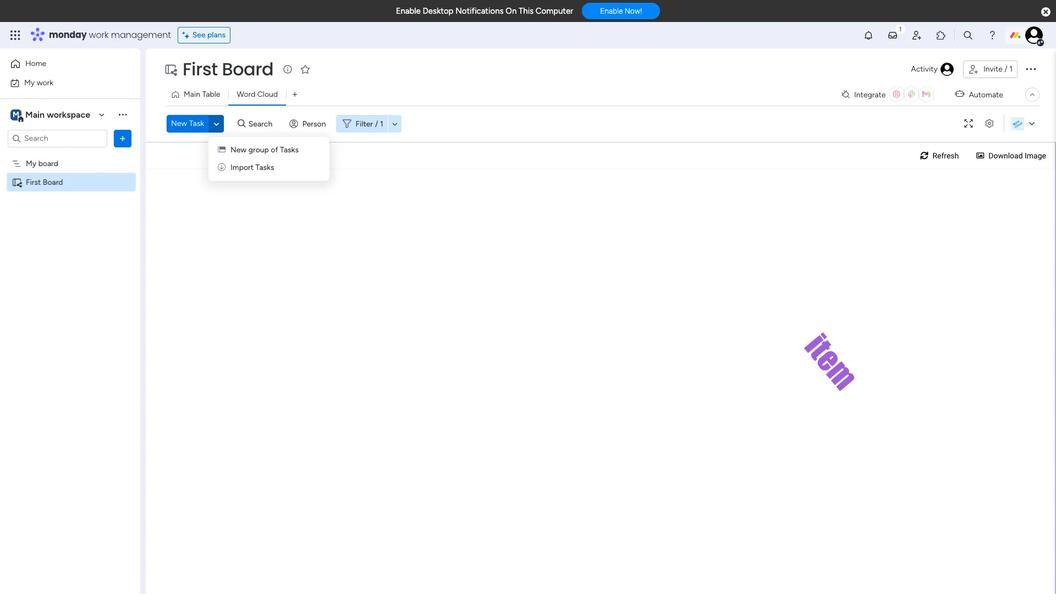 Task type: describe. For each thing, give the bounding box(es) containing it.
main for main table
[[184, 90, 200, 99]]

import tasks
[[230, 163, 274, 172]]

invite / 1 button
[[963, 61, 1018, 78]]

0 vertical spatial first board
[[183, 57, 274, 81]]

/ for invite
[[1005, 64, 1008, 74]]

import
[[230, 163, 254, 172]]

my board
[[26, 159, 58, 168]]

my for my board
[[26, 159, 36, 168]]

/ for filter
[[375, 119, 378, 128]]

person button
[[285, 115, 333, 133]]

board inside list box
[[43, 177, 63, 187]]

enable now! button
[[582, 3, 660, 19]]

First Board field
[[180, 57, 276, 81]]

v2 search image
[[238, 118, 246, 130]]

show board description image
[[281, 64, 294, 75]]

monday work management
[[49, 29, 171, 41]]

workspace selection element
[[10, 108, 92, 122]]

enable now!
[[600, 7, 642, 16]]

task
[[189, 119, 204, 128]]

see plans
[[192, 30, 226, 40]]

1 horizontal spatial first
[[183, 57, 218, 81]]

0 horizontal spatial options image
[[117, 133, 128, 144]]

apps image
[[936, 30, 947, 41]]

cloud
[[257, 90, 278, 99]]

Search field
[[246, 116, 279, 131]]

add view image
[[293, 90, 297, 99]]

integrate
[[854, 90, 886, 99]]

computer
[[536, 6, 573, 16]]

activity button
[[907, 61, 959, 78]]

monday
[[49, 29, 87, 41]]

1 horizontal spatial options image
[[1024, 62, 1037, 75]]

list box containing my board
[[0, 152, 140, 340]]

jacob simon image
[[1025, 26, 1043, 44]]

new task button
[[167, 115, 208, 133]]

invite / 1
[[983, 64, 1013, 74]]

workspace image
[[10, 109, 21, 121]]

management
[[111, 29, 171, 41]]

word cloud button
[[228, 86, 286, 103]]

person
[[302, 119, 326, 128]]

group
[[248, 145, 269, 155]]

activity
[[911, 64, 938, 74]]

notifications image
[[863, 30, 874, 41]]

add to favorites image
[[300, 64, 311, 75]]

Search in workspace field
[[23, 132, 92, 145]]

1 horizontal spatial board
[[222, 57, 274, 81]]

home button
[[7, 55, 118, 73]]

table
[[202, 90, 220, 99]]

first board inside list box
[[26, 177, 63, 187]]

autopilot image
[[955, 87, 964, 101]]

enable for enable desktop notifications on this computer
[[396, 6, 421, 16]]

filter
[[356, 119, 373, 128]]

search everything image
[[963, 30, 974, 41]]

board
[[38, 159, 58, 168]]

my for my work
[[24, 78, 35, 87]]

invite
[[983, 64, 1003, 74]]

new for new group of tasks
[[230, 145, 247, 155]]

work for my
[[37, 78, 53, 87]]



Task type: locate. For each thing, give the bounding box(es) containing it.
new
[[171, 119, 187, 128], [230, 145, 247, 155]]

0 horizontal spatial board
[[43, 177, 63, 187]]

1 vertical spatial first
[[26, 177, 41, 187]]

plans
[[207, 30, 226, 40]]

/
[[1005, 64, 1008, 74], [375, 119, 378, 128]]

new task
[[171, 119, 204, 128]]

dapulse integrations image
[[842, 90, 850, 99]]

this
[[519, 6, 534, 16]]

move to image
[[218, 163, 226, 172]]

1 vertical spatial main
[[25, 109, 45, 120]]

0 vertical spatial main
[[184, 90, 200, 99]]

invite members image
[[911, 30, 922, 41]]

1 horizontal spatial main
[[184, 90, 200, 99]]

arrow down image
[[388, 117, 401, 130]]

main
[[184, 90, 200, 99], [25, 109, 45, 120]]

/ right the invite
[[1005, 64, 1008, 74]]

1 vertical spatial new
[[230, 145, 247, 155]]

0 horizontal spatial work
[[37, 78, 53, 87]]

1 horizontal spatial new
[[230, 145, 247, 155]]

enable left now!
[[600, 7, 623, 16]]

1 inside button
[[1009, 64, 1013, 74]]

options image up collapse board header icon
[[1024, 62, 1037, 75]]

main workspace
[[25, 109, 90, 120]]

board up the word
[[222, 57, 274, 81]]

collapse board header image
[[1028, 90, 1037, 99]]

group image
[[218, 145, 226, 155]]

tasks down 'new group of tasks'
[[256, 163, 274, 172]]

desktop
[[423, 6, 453, 16]]

work
[[89, 29, 109, 41], [37, 78, 53, 87]]

dapulse close image
[[1041, 7, 1051, 18]]

0 vertical spatial options image
[[1024, 62, 1037, 75]]

1 vertical spatial work
[[37, 78, 53, 87]]

options image
[[1024, 62, 1037, 75], [117, 133, 128, 144]]

1 horizontal spatial enable
[[600, 7, 623, 16]]

first inside list box
[[26, 177, 41, 187]]

main table button
[[167, 86, 228, 103]]

notifications
[[456, 6, 504, 16]]

new inside button
[[171, 119, 187, 128]]

new right group image at top left
[[230, 145, 247, 155]]

0 horizontal spatial first board
[[26, 177, 63, 187]]

/ inside button
[[1005, 64, 1008, 74]]

m
[[13, 110, 19, 119]]

0 horizontal spatial /
[[375, 119, 378, 128]]

0 vertical spatial tasks
[[280, 145, 299, 155]]

tasks right 'of'
[[280, 145, 299, 155]]

see
[[192, 30, 206, 40]]

1 right the invite
[[1009, 64, 1013, 74]]

my work button
[[7, 74, 118, 92]]

0 vertical spatial new
[[171, 119, 187, 128]]

0 vertical spatial work
[[89, 29, 109, 41]]

first board
[[183, 57, 274, 81], [26, 177, 63, 187]]

board
[[222, 57, 274, 81], [43, 177, 63, 187]]

my work
[[24, 78, 53, 87]]

main inside workspace selection element
[[25, 109, 45, 120]]

1 horizontal spatial tasks
[[280, 145, 299, 155]]

select product image
[[10, 30, 21, 41]]

my left "board" in the left of the page
[[26, 159, 36, 168]]

1 horizontal spatial work
[[89, 29, 109, 41]]

tasks
[[280, 145, 299, 155], [256, 163, 274, 172]]

of
[[271, 145, 278, 155]]

main left table
[[184, 90, 200, 99]]

enable for enable now!
[[600, 7, 623, 16]]

new group of tasks
[[230, 145, 299, 155]]

1 for filter / 1
[[380, 119, 383, 128]]

1 for invite / 1
[[1009, 64, 1013, 74]]

0 horizontal spatial 1
[[380, 119, 383, 128]]

work inside button
[[37, 78, 53, 87]]

0 vertical spatial /
[[1005, 64, 1008, 74]]

workspace
[[47, 109, 90, 120]]

on
[[506, 6, 517, 16]]

work right "monday"
[[89, 29, 109, 41]]

1 vertical spatial options image
[[117, 133, 128, 144]]

work down home at the left top of the page
[[37, 78, 53, 87]]

0 horizontal spatial new
[[171, 119, 187, 128]]

main right workspace icon
[[25, 109, 45, 120]]

now!
[[625, 7, 642, 16]]

board down "board" in the left of the page
[[43, 177, 63, 187]]

0 vertical spatial 1
[[1009, 64, 1013, 74]]

angle down image
[[214, 120, 219, 128]]

first up main table
[[183, 57, 218, 81]]

workspace options image
[[117, 109, 128, 120]]

see plans button
[[177, 27, 231, 43]]

0 horizontal spatial enable
[[396, 6, 421, 16]]

0 horizontal spatial tasks
[[256, 163, 274, 172]]

0 vertical spatial board
[[222, 57, 274, 81]]

my inside button
[[24, 78, 35, 87]]

1 vertical spatial board
[[43, 177, 63, 187]]

word
[[237, 90, 255, 99]]

enable inside button
[[600, 7, 623, 16]]

filter / 1
[[356, 119, 383, 128]]

main inside main table button
[[184, 90, 200, 99]]

help image
[[987, 30, 998, 41]]

0 horizontal spatial first
[[26, 177, 41, 187]]

first board down the my board
[[26, 177, 63, 187]]

shareable board image
[[164, 63, 177, 76]]

first board up table
[[183, 57, 274, 81]]

my inside list box
[[26, 159, 36, 168]]

first right shareable board image
[[26, 177, 41, 187]]

1 horizontal spatial 1
[[1009, 64, 1013, 74]]

shareable board image
[[12, 177, 22, 187]]

option
[[0, 153, 140, 156]]

options image down workspace options image at the top left of page
[[117, 133, 128, 144]]

1 vertical spatial first board
[[26, 177, 63, 187]]

1 horizontal spatial /
[[1005, 64, 1008, 74]]

1 image
[[895, 23, 905, 35]]

automate
[[969, 90, 1003, 99]]

my
[[24, 78, 35, 87], [26, 159, 36, 168]]

list box
[[0, 152, 140, 340]]

1 vertical spatial /
[[375, 119, 378, 128]]

main for main workspace
[[25, 109, 45, 120]]

first
[[183, 57, 218, 81], [26, 177, 41, 187]]

my down home at the left top of the page
[[24, 78, 35, 87]]

0 vertical spatial first
[[183, 57, 218, 81]]

1 horizontal spatial first board
[[183, 57, 274, 81]]

1 vertical spatial 1
[[380, 119, 383, 128]]

home
[[25, 59, 46, 68]]

enable desktop notifications on this computer
[[396, 6, 573, 16]]

main table
[[184, 90, 220, 99]]

1 vertical spatial tasks
[[256, 163, 274, 172]]

work for monday
[[89, 29, 109, 41]]

0 horizontal spatial main
[[25, 109, 45, 120]]

settings image
[[981, 120, 998, 128]]

1 vertical spatial my
[[26, 159, 36, 168]]

/ right filter
[[375, 119, 378, 128]]

new for new task
[[171, 119, 187, 128]]

0 vertical spatial my
[[24, 78, 35, 87]]

enable
[[396, 6, 421, 16], [600, 7, 623, 16]]

new left task
[[171, 119, 187, 128]]

word cloud
[[237, 90, 278, 99]]

open full screen image
[[960, 120, 977, 128]]

inbox image
[[887, 30, 898, 41]]

1 left the arrow down image
[[380, 119, 383, 128]]

1
[[1009, 64, 1013, 74], [380, 119, 383, 128]]

enable left the desktop
[[396, 6, 421, 16]]



Task type: vqa. For each thing, say whether or not it's contained in the screenshot.
v2 export Image
no



